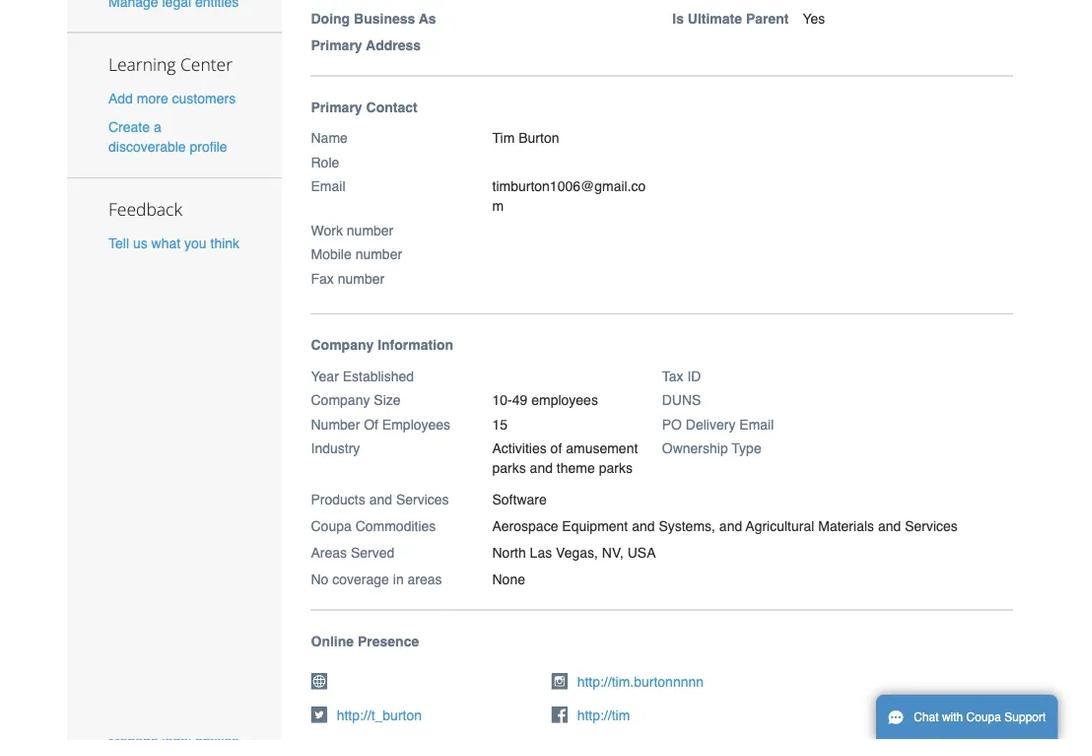 Task type: vqa. For each thing, say whether or not it's contained in the screenshot.
CA
no



Task type: describe. For each thing, give the bounding box(es) containing it.
served
[[351, 545, 395, 561]]

products
[[311, 492, 365, 507]]

aerospace equipment and systems, and agricultural materials and services
[[492, 518, 958, 534]]

equipment
[[562, 518, 628, 534]]

primary for primary address
[[311, 37, 362, 53]]

employees
[[382, 417, 451, 432]]

think
[[210, 235, 240, 251]]

activities
[[492, 441, 547, 457]]

business
[[354, 10, 415, 26]]

name
[[311, 130, 348, 146]]

is
[[673, 10, 684, 26]]

chat
[[914, 711, 939, 725]]

role
[[311, 154, 339, 170]]

and right systems,
[[719, 518, 742, 534]]

areas
[[311, 545, 347, 561]]

theme
[[557, 460, 595, 476]]

chat with coupa support button
[[876, 695, 1058, 740]]

discoverable
[[108, 139, 186, 155]]

1 vertical spatial number
[[355, 247, 402, 262]]

learning center
[[108, 52, 233, 75]]

online presence
[[311, 633, 419, 649]]

nv,
[[602, 545, 624, 561]]

1 parks from the left
[[492, 460, 526, 476]]

is ultimate parent
[[673, 10, 789, 26]]

10-
[[492, 392, 512, 408]]

primary contact
[[311, 99, 418, 115]]

tell
[[108, 235, 129, 251]]

of
[[364, 417, 378, 432]]

create a discoverable profile
[[108, 119, 227, 155]]

support
[[1005, 711, 1046, 725]]

parent
[[746, 10, 789, 26]]

a
[[154, 119, 161, 135]]

information
[[378, 337, 454, 353]]

presence
[[358, 633, 419, 649]]

http://t_burton link
[[337, 707, 422, 723]]

agricultural
[[746, 518, 815, 534]]

year
[[311, 368, 339, 384]]

burton
[[519, 130, 559, 146]]

http://tim.burtonnnnn link
[[577, 674, 704, 690]]

contact
[[366, 99, 418, 115]]

add more customers
[[108, 90, 236, 106]]

you
[[184, 235, 207, 251]]

ultimate
[[688, 10, 742, 26]]

of
[[551, 441, 562, 457]]

and right materials at the right bottom of page
[[878, 518, 901, 534]]

address
[[366, 37, 421, 53]]

1 horizontal spatial services
[[905, 518, 958, 534]]

aerospace
[[492, 518, 558, 534]]

more
[[137, 90, 168, 106]]

10-49 employees
[[492, 392, 598, 408]]

2 vertical spatial number
[[338, 271, 385, 286]]

http://tim link
[[577, 707, 630, 723]]

tell us what you think
[[108, 235, 240, 251]]

po
[[662, 417, 682, 432]]

add
[[108, 90, 133, 106]]

2 parks from the left
[[599, 460, 633, 476]]

0 horizontal spatial coupa
[[311, 518, 352, 534]]

with
[[942, 711, 963, 725]]

customers
[[172, 90, 236, 106]]

duns
[[662, 392, 701, 408]]

tim burton
[[492, 130, 559, 146]]

http://tim.burtonnnnn
[[577, 674, 704, 690]]

primary address
[[311, 37, 421, 53]]

what
[[151, 235, 181, 251]]

coupa inside button
[[967, 711, 1001, 725]]

north
[[492, 545, 526, 561]]

number of employees
[[311, 417, 451, 432]]

fax
[[311, 271, 334, 286]]

las
[[530, 545, 552, 561]]

work
[[311, 222, 343, 238]]

size
[[374, 392, 401, 408]]

areas served
[[311, 545, 395, 561]]

http://tim
[[577, 707, 630, 723]]



Task type: locate. For each thing, give the bounding box(es) containing it.
us
[[133, 235, 148, 251]]

coverage
[[332, 571, 389, 587]]

0 vertical spatial number
[[347, 222, 394, 238]]

1 company from the top
[[311, 337, 374, 353]]

0 vertical spatial company
[[311, 337, 374, 353]]

company size
[[311, 392, 401, 408]]

and inside activities of amusement parks and theme parks
[[530, 460, 553, 476]]

1 vertical spatial primary
[[311, 99, 362, 115]]

2 primary from the top
[[311, 99, 362, 115]]

and up usa
[[632, 518, 655, 534]]

coupa commodities
[[311, 518, 436, 534]]

yes
[[803, 10, 825, 26]]

1 vertical spatial email
[[740, 417, 774, 432]]

no
[[311, 571, 329, 587]]

coupa right with
[[967, 711, 1001, 725]]

parks
[[492, 460, 526, 476], [599, 460, 633, 476]]

id
[[687, 368, 701, 384]]

and up coupa commodities
[[369, 492, 392, 507]]

1 vertical spatial company
[[311, 392, 370, 408]]

1 primary from the top
[[311, 37, 362, 53]]

parks down amusement
[[599, 460, 633, 476]]

m
[[492, 198, 504, 214]]

number
[[347, 222, 394, 238], [355, 247, 402, 262], [338, 271, 385, 286]]

company for company size
[[311, 392, 370, 408]]

primary
[[311, 37, 362, 53], [311, 99, 362, 115]]

0 vertical spatial services
[[396, 492, 449, 507]]

year established
[[311, 368, 414, 384]]

doing business as
[[311, 10, 436, 26]]

work number mobile number fax number
[[311, 222, 402, 286]]

areas
[[408, 571, 442, 587]]

0 horizontal spatial parks
[[492, 460, 526, 476]]

ownership
[[662, 441, 728, 457]]

timburton1006@gmail.co
[[492, 179, 646, 194]]

materials
[[818, 518, 874, 534]]

create a discoverable profile link
[[108, 119, 227, 155]]

number
[[311, 417, 360, 432]]

primary up name
[[311, 99, 362, 115]]

email down role
[[311, 179, 346, 194]]

no coverage in areas
[[311, 571, 442, 587]]

create
[[108, 119, 150, 135]]

primary down doing
[[311, 37, 362, 53]]

amusement
[[566, 441, 638, 457]]

activities of amusement parks and theme parks
[[492, 441, 638, 476]]

learning
[[108, 52, 176, 75]]

type
[[732, 441, 762, 457]]

email up type
[[740, 417, 774, 432]]

products and services
[[311, 492, 449, 507]]

0 vertical spatial email
[[311, 179, 346, 194]]

0 horizontal spatial email
[[311, 179, 346, 194]]

vegas,
[[556, 545, 598, 561]]

mobile
[[311, 247, 352, 262]]

company up number
[[311, 392, 370, 408]]

0 vertical spatial primary
[[311, 37, 362, 53]]

tax
[[662, 368, 684, 384]]

chat with coupa support
[[914, 711, 1046, 725]]

industry
[[311, 441, 360, 457]]

number right mobile
[[355, 247, 402, 262]]

commodities
[[355, 518, 436, 534]]

1 vertical spatial services
[[905, 518, 958, 534]]

company
[[311, 337, 374, 353], [311, 392, 370, 408]]

1 vertical spatial coupa
[[967, 711, 1001, 725]]

number down mobile
[[338, 271, 385, 286]]

feedback
[[108, 197, 182, 221]]

as
[[419, 10, 436, 26]]

email
[[311, 179, 346, 194], [740, 417, 774, 432]]

banner containing doing business as
[[304, 0, 1034, 77]]

none
[[492, 571, 525, 587]]

tell us what you think button
[[108, 233, 240, 253]]

usa
[[628, 545, 656, 561]]

1 horizontal spatial coupa
[[967, 711, 1001, 725]]

company information
[[311, 337, 454, 353]]

systems,
[[659, 518, 716, 534]]

company up the year
[[311, 337, 374, 353]]

coupa up areas
[[311, 518, 352, 534]]

email inside tax id duns po delivery email ownership type
[[740, 417, 774, 432]]

add more customers link
[[108, 90, 236, 106]]

company for company information
[[311, 337, 374, 353]]

north las vegas, nv, usa
[[492, 545, 656, 561]]

software
[[492, 492, 547, 507]]

0 horizontal spatial services
[[396, 492, 449, 507]]

number right work
[[347, 222, 394, 238]]

primary for primary contact
[[311, 99, 362, 115]]

timburton1006@gmail.co m
[[492, 179, 646, 214]]

services right materials at the right bottom of page
[[905, 518, 958, 534]]

profile
[[190, 139, 227, 155]]

doing
[[311, 10, 350, 26]]

1 horizontal spatial email
[[740, 417, 774, 432]]

established
[[343, 368, 414, 384]]

and
[[530, 460, 553, 476], [369, 492, 392, 507], [632, 518, 655, 534], [719, 518, 742, 534], [878, 518, 901, 534]]

2 company from the top
[[311, 392, 370, 408]]

parks down activities
[[492, 460, 526, 476]]

tim
[[492, 130, 515, 146]]

49
[[512, 392, 528, 408]]

0 vertical spatial coupa
[[311, 518, 352, 534]]

services up commodities
[[396, 492, 449, 507]]

in
[[393, 571, 404, 587]]

1 horizontal spatial parks
[[599, 460, 633, 476]]

tax id duns po delivery email ownership type
[[662, 368, 774, 457]]

15
[[492, 417, 508, 432]]

http://t_burton
[[337, 707, 422, 723]]

employees
[[532, 392, 598, 408]]

online
[[311, 633, 354, 649]]

banner
[[304, 0, 1034, 77]]

and down of on the bottom right of the page
[[530, 460, 553, 476]]



